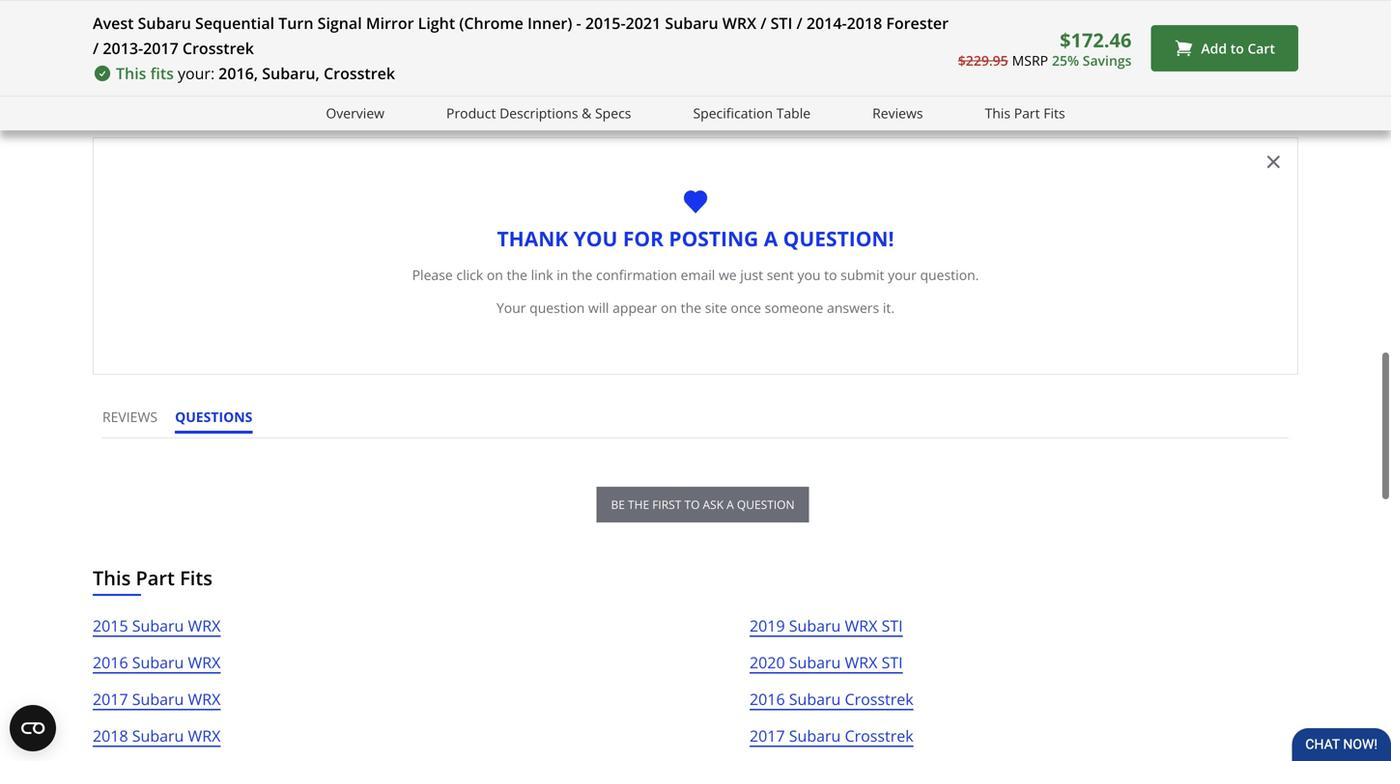 Task type: vqa. For each thing, say whether or not it's contained in the screenshot.
2nd was from the right
no



Task type: describe. For each thing, give the bounding box(es) containing it.
2013-
[[103, 38, 143, 58]]

forester
[[887, 13, 949, 33]]

your:
[[178, 63, 215, 84]]

tab list containing reviews
[[102, 408, 270, 438]]

(chrome
[[459, 13, 524, 33]]

specification table
[[693, 104, 811, 122]]

email
[[681, 266, 716, 284]]

posting
[[669, 225, 759, 252]]

subaru for 2016 subaru crosstrek
[[789, 689, 841, 710]]

2 horizontal spatial to
[[1231, 39, 1245, 57]]

we
[[719, 266, 737, 284]]

question
[[1218, 144, 1278, 162]]

thank
[[497, 225, 569, 252]]

1 horizontal spatial on
[[661, 299, 678, 317]]

once
[[731, 299, 762, 317]]

2 vertical spatial this
[[93, 565, 131, 592]]

the inside button
[[628, 497, 650, 513]]

subaru for 2016 subaru wrx
[[132, 653, 184, 673]]

overview link
[[326, 102, 385, 124]]

for
[[623, 225, 664, 252]]

reviews
[[102, 408, 158, 426]]

questions
[[175, 408, 253, 426]]

ask a question button
[[1140, 137, 1289, 171]]

-
[[577, 13, 582, 33]]

turn
[[279, 13, 314, 33]]

avest
[[93, 13, 134, 33]]

the left "site"
[[681, 299, 702, 317]]

light
[[418, 13, 455, 33]]

question.
[[921, 266, 980, 284]]

1 vertical spatial part
[[136, 565, 175, 592]]

descriptions
[[500, 104, 578, 122]]

reviews link
[[873, 102, 924, 124]]

2020 subaru wrx sti
[[750, 653, 903, 673]]

wrx for 2016 subaru wrx
[[188, 653, 221, 673]]

please
[[412, 266, 453, 284]]

avest subaru sequential turn signal mirror light (chrome inner) - 2015-2021 subaru wrx / sti / 2014-2018 forester / 2013-2017 crosstrek
[[93, 13, 949, 58]]

your question will appear on the site once someone answers it.
[[497, 299, 895, 317]]

0 horizontal spatial this part fits
[[93, 565, 213, 592]]

2014-
[[807, 13, 847, 33]]

will
[[589, 299, 609, 317]]

2019
[[750, 616, 785, 637]]

2021
[[626, 13, 661, 33]]

specification
[[693, 104, 773, 122]]

2016 for 2016 subaru wrx
[[93, 653, 128, 673]]

1 vertical spatial reviews
[[873, 104, 924, 122]]

2016 subaru wrx
[[93, 653, 221, 673]]

$172.46
[[1060, 26, 1132, 53]]

overview
[[326, 104, 385, 122]]

open widget image
[[10, 706, 56, 752]]

2015-
[[586, 13, 626, 33]]

2018 subaru wrx link
[[93, 724, 221, 761]]

2018 inside avest subaru sequential turn signal mirror light (chrome inner) - 2015-2021 subaru wrx / sti / 2014-2018 forester / 2013-2017 crosstrek
[[847, 13, 883, 33]]

your
[[888, 266, 917, 284]]

be
[[611, 497, 625, 513]]

subaru for 2017 subaru wrx
[[132, 689, 184, 710]]

2016,
[[219, 63, 258, 84]]

2020 subaru wrx sti link
[[750, 651, 903, 687]]

subaru right 2021
[[665, 13, 719, 33]]

a
[[1206, 144, 1215, 162]]

link
[[531, 266, 553, 284]]

2017 subaru wrx
[[93, 689, 221, 710]]

this part fits link
[[985, 102, 1066, 124]]

sti for 2020 subaru wrx sti
[[882, 653, 903, 673]]

&
[[582, 104, 592, 122]]

powered by
[[1187, 25, 1265, 43]]

wrx for 2020 subaru wrx sti
[[845, 653, 878, 673]]

just
[[741, 266, 764, 284]]

specs
[[595, 104, 632, 122]]

subaru for 2015 subaru wrx
[[132, 616, 184, 637]]

1 horizontal spatial a
[[764, 225, 778, 252]]

2016 subaru wrx link
[[93, 651, 221, 687]]

wrx for 2017 subaru wrx
[[188, 689, 221, 710]]

sent
[[767, 266, 794, 284]]

2 vertical spatial to
[[685, 497, 700, 513]]

product
[[447, 104, 496, 122]]

in
[[557, 266, 569, 284]]

subaru for 2017 subaru crosstrek
[[789, 726, 841, 747]]

specification table link
[[693, 102, 811, 124]]

2016 subaru crosstrek link
[[750, 687, 914, 724]]

savings
[[1083, 51, 1132, 69]]

crosstrek up 2017 subaru crosstrek
[[845, 689, 914, 710]]

sti for 2019 subaru wrx sti
[[882, 616, 903, 637]]

powered by link
[[1187, 25, 1299, 49]]

2 horizontal spatial /
[[797, 13, 803, 33]]

0 reviews
[[730, 81, 791, 99]]

0 horizontal spatial fits
[[180, 565, 213, 592]]

1 horizontal spatial /
[[761, 13, 767, 33]]

0 vertical spatial fits
[[1044, 104, 1066, 122]]

2017 subaru crosstrek
[[750, 726, 914, 747]]

be the first to ask a question
[[611, 497, 795, 513]]



Task type: locate. For each thing, give the bounding box(es) containing it.
2 vertical spatial 2017
[[750, 726, 785, 747]]

1 vertical spatial sti
[[882, 616, 903, 637]]

sti inside avest subaru sequential turn signal mirror light (chrome inner) - 2015-2021 subaru wrx / sti / 2014-2018 forester / 2013-2017 crosstrek
[[771, 13, 793, 33]]

1 horizontal spatial reviews
[[873, 104, 924, 122]]

2017 subaru crosstrek link
[[750, 724, 914, 761]]

1 vertical spatial to
[[825, 266, 838, 284]]

0 horizontal spatial you
[[574, 225, 618, 252]]

subaru,
[[262, 63, 320, 84]]

2016 subaru crosstrek
[[750, 689, 914, 710]]

2018
[[847, 13, 883, 33], [93, 726, 128, 747]]

to left "ask"
[[685, 497, 700, 513]]

1 vertical spatial fits
[[180, 565, 213, 592]]

you
[[574, 225, 618, 252], [798, 266, 821, 284]]

0 vertical spatial question
[[530, 299, 585, 317]]

cart
[[1248, 39, 1276, 57]]

part down msrp
[[1015, 104, 1041, 122]]

0 vertical spatial this
[[116, 63, 146, 84]]

2016 for 2016 subaru crosstrek
[[750, 689, 785, 710]]

1 vertical spatial this part fits
[[93, 565, 213, 592]]

question!
[[784, 225, 895, 252]]

wrx for 2019 subaru wrx sti
[[845, 616, 878, 637]]

ask a question
[[1179, 144, 1278, 162]]

subaru down 2017 subaru wrx link
[[132, 726, 184, 747]]

2017 up "fits" in the top left of the page
[[143, 38, 179, 58]]

this part fits up the 2015 subaru wrx
[[93, 565, 213, 592]]

0 horizontal spatial to
[[685, 497, 700, 513]]

wrx down 2016 subaru wrx link
[[188, 689, 221, 710]]

on right click on the top left of page
[[487, 266, 503, 284]]

wrx inside avest subaru sequential turn signal mirror light (chrome inner) - 2015-2021 subaru wrx / sti / 2014-2018 forester / 2013-2017 crosstrek
[[723, 13, 757, 33]]

ask
[[703, 497, 724, 513]]

$229.95
[[959, 51, 1009, 69]]

1 horizontal spatial 2017
[[143, 38, 179, 58]]

reviews up "specification table"
[[741, 81, 791, 99]]

subaru down 2015 subaru wrx link
[[132, 653, 184, 673]]

0 horizontal spatial question
[[530, 299, 585, 317]]

1 vertical spatial question
[[737, 497, 795, 513]]

answers
[[827, 299, 880, 317]]

subaru up 2020 subaru wrx sti
[[789, 616, 841, 637]]

wrx down 2019 subaru wrx sti link
[[845, 653, 878, 673]]

2015
[[93, 616, 128, 637]]

0 vertical spatial to
[[1231, 39, 1245, 57]]

you right sent
[[798, 266, 821, 284]]

0 vertical spatial on
[[487, 266, 503, 284]]

subaru for 2019 subaru wrx sti
[[789, 616, 841, 637]]

2017 for 2017 subaru crosstrek
[[750, 726, 785, 747]]

0 vertical spatial you
[[574, 225, 618, 252]]

someone
[[765, 299, 824, 317]]

sti left 2014-
[[771, 13, 793, 33]]

powered
[[1187, 25, 1243, 43]]

subaru down 2019 subaru wrx sti link
[[789, 653, 841, 673]]

sti up 2016 subaru crosstrek
[[882, 653, 903, 673]]

2018 left forester
[[847, 13, 883, 33]]

subaru up the 2016 subaru wrx
[[132, 616, 184, 637]]

0 vertical spatial reviews
[[741, 81, 791, 99]]

2018 down 2017 subaru wrx link
[[93, 726, 128, 747]]

this fits your: 2016, subaru, crosstrek
[[116, 63, 395, 84]]

wrx down 2015 subaru wrx link
[[188, 653, 221, 673]]

a inside button
[[727, 497, 734, 513]]

question
[[530, 299, 585, 317], [737, 497, 795, 513]]

wrx up 0
[[723, 13, 757, 33]]

0 vertical spatial sti
[[771, 13, 793, 33]]

0 vertical spatial a
[[764, 225, 778, 252]]

2018 subaru wrx
[[93, 726, 221, 747]]

on
[[487, 266, 503, 284], [661, 299, 678, 317]]

2015 subaru wrx link
[[93, 614, 221, 651]]

fits down 25%
[[1044, 104, 1066, 122]]

click
[[457, 266, 483, 284]]

subaru down 2016 subaru wrx link
[[132, 689, 184, 710]]

1 horizontal spatial fits
[[1044, 104, 1066, 122]]

0 horizontal spatial part
[[136, 565, 175, 592]]

2020
[[750, 653, 785, 673]]

wrx down 2017 subaru wrx link
[[188, 726, 221, 747]]

subaru for 2020 subaru wrx sti
[[789, 653, 841, 673]]

question down in
[[530, 299, 585, 317]]

sequential
[[195, 13, 275, 33]]

1 horizontal spatial you
[[798, 266, 821, 284]]

confirmation
[[596, 266, 678, 284]]

0 horizontal spatial reviews
[[741, 81, 791, 99]]

sti up 2020 subaru wrx sti
[[882, 616, 903, 637]]

0 horizontal spatial /
[[93, 38, 99, 58]]

2017 inside 2017 subaru wrx link
[[93, 689, 128, 710]]

0 vertical spatial this part fits
[[985, 104, 1066, 122]]

0 vertical spatial 2016
[[93, 653, 128, 673]]

question right "ask"
[[737, 497, 795, 513]]

2 vertical spatial sti
[[882, 653, 903, 673]]

signal
[[318, 13, 362, 33]]

fits
[[150, 63, 174, 84]]

be the first to ask a question button
[[597, 487, 810, 523]]

this down 2013-
[[116, 63, 146, 84]]

0 vertical spatial part
[[1015, 104, 1041, 122]]

mirror
[[366, 13, 414, 33]]

crosstrek inside avest subaru sequential turn signal mirror light (chrome inner) - 2015-2021 subaru wrx / sti / 2014-2018 forester / 2013-2017 crosstrek
[[183, 38, 254, 58]]

subaru
[[138, 13, 191, 33], [665, 13, 719, 33], [132, 616, 184, 637], [789, 616, 841, 637], [132, 653, 184, 673], [789, 653, 841, 673], [132, 689, 184, 710], [789, 689, 841, 710], [132, 726, 184, 747], [789, 726, 841, 747]]

this up 2015
[[93, 565, 131, 592]]

add to cart
[[1202, 39, 1276, 57]]

to left by
[[1231, 39, 1245, 57]]

2017 inside '2017 subaru crosstrek' link
[[750, 726, 785, 747]]

1 vertical spatial this
[[985, 104, 1011, 122]]

2017 for 2017 subaru wrx
[[93, 689, 128, 710]]

wrx for 2015 subaru wrx
[[188, 616, 221, 637]]

1 vertical spatial 2018
[[93, 726, 128, 747]]

2016 down 2015
[[93, 653, 128, 673]]

you left for
[[574, 225, 618, 252]]

0 vertical spatial 2018
[[847, 13, 883, 33]]

the left link
[[507, 266, 528, 284]]

crosstrek
[[183, 38, 254, 58], [324, 63, 395, 84], [845, 689, 914, 710], [845, 726, 914, 747]]

2017
[[143, 38, 179, 58], [93, 689, 128, 710], [750, 726, 785, 747]]

ask
[[1179, 144, 1202, 162]]

fits up the 2015 subaru wrx
[[180, 565, 213, 592]]

this
[[116, 63, 146, 84], [985, 104, 1011, 122], [93, 565, 131, 592]]

reviews
[[741, 81, 791, 99], [873, 104, 924, 122]]

1 horizontal spatial to
[[825, 266, 838, 284]]

2017 down 2016 subaru wrx link
[[93, 689, 128, 710]]

question inside button
[[737, 497, 795, 513]]

crosstrek down 2016 subaru crosstrek link
[[845, 726, 914, 747]]

2017 down 2016 subaru crosstrek link
[[750, 726, 785, 747]]

1 vertical spatial 2016
[[750, 689, 785, 710]]

2019 subaru wrx sti
[[750, 616, 903, 637]]

submit
[[841, 266, 885, 284]]

a up sent
[[764, 225, 778, 252]]

to left submit
[[825, 266, 838, 284]]

appear
[[613, 299, 658, 317]]

0 vertical spatial 2017
[[143, 38, 179, 58]]

a
[[764, 225, 778, 252], [727, 497, 734, 513]]

/
[[761, 13, 767, 33], [797, 13, 803, 33], [93, 38, 99, 58]]

$172.46 $229.95 msrp 25% savings
[[959, 26, 1132, 69]]

please click on the link in the confirmation email we just sent you to submit your question.
[[412, 266, 980, 284]]

crosstrek down sequential
[[183, 38, 254, 58]]

this part fits down msrp
[[985, 104, 1066, 122]]

1 vertical spatial you
[[798, 266, 821, 284]]

1 horizontal spatial this part fits
[[985, 104, 1066, 122]]

site
[[705, 299, 728, 317]]

1 horizontal spatial 2016
[[750, 689, 785, 710]]

product descriptions & specs link
[[447, 102, 632, 124]]

2017 inside avest subaru sequential turn signal mirror light (chrome inner) - 2015-2021 subaru wrx / sti / 2014-2018 forester / 2013-2017 crosstrek
[[143, 38, 179, 58]]

this down the $229.95
[[985, 104, 1011, 122]]

table
[[777, 104, 811, 122]]

wrx up 2020 subaru wrx sti
[[845, 616, 878, 637]]

sti
[[771, 13, 793, 33], [882, 616, 903, 637], [882, 653, 903, 673]]

crosstrek up overview
[[324, 63, 395, 84]]

wrx up the 2016 subaru wrx
[[188, 616, 221, 637]]

it.
[[883, 299, 895, 317]]

2 horizontal spatial 2017
[[750, 726, 785, 747]]

product descriptions & specs
[[447, 104, 632, 122]]

on right appear
[[661, 299, 678, 317]]

subaru for 2018 subaru wrx
[[132, 726, 184, 747]]

0 horizontal spatial 2017
[[93, 689, 128, 710]]

0 horizontal spatial on
[[487, 266, 503, 284]]

your
[[497, 299, 526, 317]]

first
[[653, 497, 682, 513]]

1 horizontal spatial question
[[737, 497, 795, 513]]

0 horizontal spatial a
[[727, 497, 734, 513]]

inner)
[[528, 13, 573, 33]]

subaru down 2020 subaru wrx sti link
[[789, 689, 841, 710]]

subaru down 2016 subaru crosstrek link
[[789, 726, 841, 747]]

1 vertical spatial a
[[727, 497, 734, 513]]

subaru up 2013-
[[138, 13, 191, 33]]

wrx for 2018 subaru wrx
[[188, 726, 221, 747]]

25%
[[1053, 51, 1080, 69]]

1 horizontal spatial 2018
[[847, 13, 883, 33]]

add
[[1202, 39, 1228, 57]]

msrp
[[1013, 51, 1049, 69]]

the right in
[[572, 266, 593, 284]]

0 horizontal spatial 2018
[[93, 726, 128, 747]]

0
[[730, 81, 737, 99]]

2017 subaru wrx link
[[93, 687, 221, 724]]

2019 subaru wrx sti link
[[750, 614, 903, 651]]

fits
[[1044, 104, 1066, 122], [180, 565, 213, 592]]

reviews down forester
[[873, 104, 924, 122]]

1 horizontal spatial part
[[1015, 104, 1041, 122]]

the
[[507, 266, 528, 284], [572, 266, 593, 284], [681, 299, 702, 317], [628, 497, 650, 513]]

2015 subaru wrx
[[93, 616, 221, 637]]

thank you for posting a question!
[[497, 225, 895, 252]]

tab list
[[102, 408, 270, 438]]

the right be
[[628, 497, 650, 513]]

part up the 2015 subaru wrx
[[136, 565, 175, 592]]

1 vertical spatial on
[[661, 299, 678, 317]]

subaru for avest subaru sequential turn signal mirror light (chrome inner) - 2015-2021 subaru wrx / sti / 2014-2018 forester / 2013-2017 crosstrek
[[138, 13, 191, 33]]

1 vertical spatial 2017
[[93, 689, 128, 710]]

0 horizontal spatial 2016
[[93, 653, 128, 673]]

2016 down 2020
[[750, 689, 785, 710]]

this part fits
[[985, 104, 1066, 122], [93, 565, 213, 592]]

part
[[1015, 104, 1041, 122], [136, 565, 175, 592]]

a right "ask"
[[727, 497, 734, 513]]



